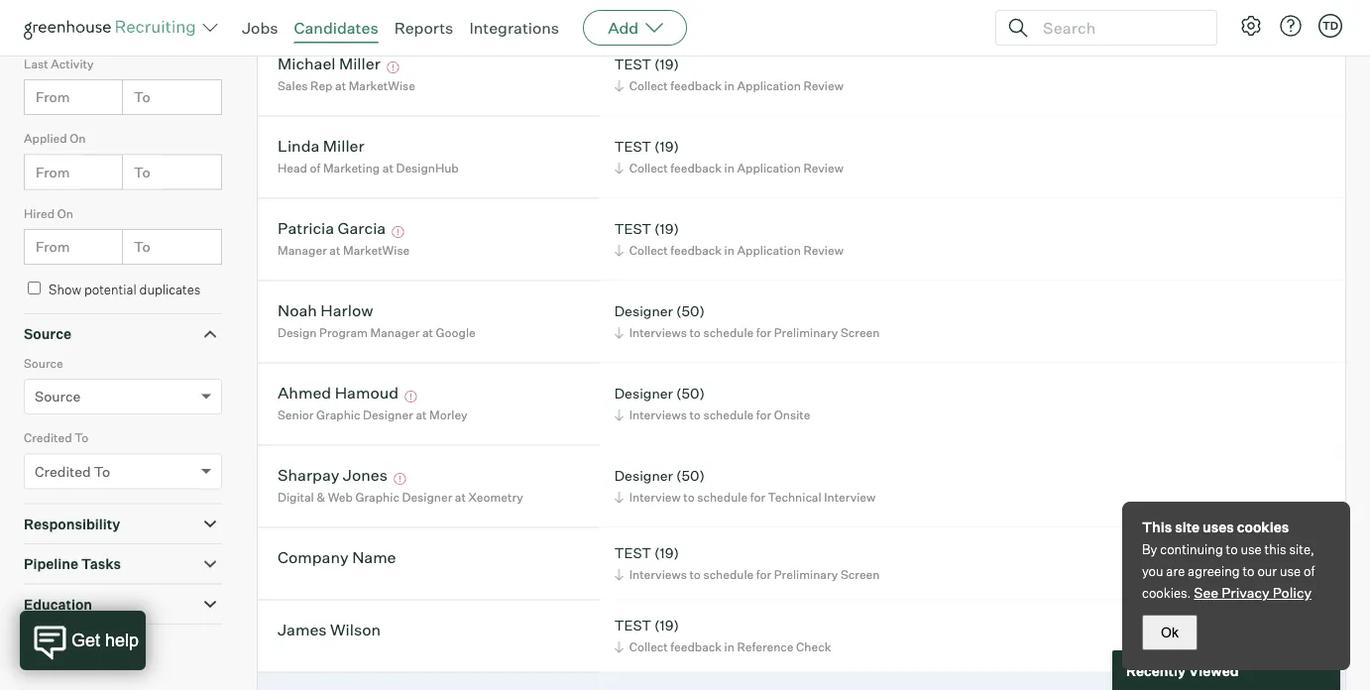Task type: locate. For each thing, give the bounding box(es) containing it.
reset filters button
[[24, 635, 143, 672]]

of down site,
[[1304, 563, 1315, 579]]

marketwise down "michael miller has been in application review for more than 5 days" image
[[349, 78, 415, 93]]

to for hired on
[[134, 238, 150, 256]]

to up test (19) collect feedback in reference check
[[690, 567, 701, 582]]

source for source element
[[24, 325, 71, 343]]

technical
[[768, 490, 822, 505]]

to up designer (50) interviews to schedule for onsite
[[690, 325, 701, 340]]

2 screen from the top
[[841, 567, 880, 582]]

0 vertical spatial from
[[36, 88, 70, 106]]

preliminary for (19)
[[774, 567, 838, 582]]

2 (50) from the top
[[676, 384, 705, 402]]

ahmed hamoud
[[278, 383, 399, 403]]

1 collect feedback in application review link from the top
[[612, 77, 849, 95]]

collect feedback in application review link
[[612, 77, 849, 95], [612, 159, 849, 178], [612, 241, 849, 260]]

miller inside linda miller head of marketing at designhub
[[323, 136, 365, 156]]

activity
[[51, 56, 94, 71]]

graphic
[[316, 408, 360, 423], [356, 490, 400, 505]]

graphic down jones
[[356, 490, 400, 505]]

viewed
[[1189, 662, 1239, 679]]

1 horizontal spatial interview
[[824, 490, 876, 505]]

1 vertical spatial collect feedback in application review link
[[612, 159, 849, 178]]

test (19) collect feedback in application review for head of marketing at designhub
[[614, 137, 844, 176]]

test inside test (19) collect feedback in reference check
[[614, 616, 652, 634]]

jones
[[343, 465, 388, 485]]

responsibility
[[24, 515, 120, 533]]

rep
[[310, 78, 333, 93]]

(50) inside designer (50) interviews to schedule for onsite
[[676, 384, 705, 402]]

0 vertical spatial collect feedback in application review link
[[612, 77, 849, 95]]

2 preliminary from the top
[[774, 567, 838, 582]]

credited to down source element
[[24, 431, 89, 445]]

0 vertical spatial screen
[[841, 325, 880, 340]]

1 interviews to schedule for preliminary screen link from the top
[[612, 323, 885, 342]]

on right hired
[[57, 206, 73, 221]]

from for hired
[[36, 238, 70, 256]]

test inside the test (19) interviews to schedule for preliminary screen
[[614, 544, 652, 561]]

td
[[1323, 19, 1339, 32]]

schedule inside designer (50) interviews to schedule for onsite
[[703, 408, 754, 423]]

company name
[[278, 548, 396, 567]]

feedback
[[671, 78, 722, 93], [671, 161, 722, 176], [671, 243, 722, 258], [671, 640, 722, 655]]

for up reference
[[756, 567, 772, 582]]

digital & web graphic designer at xeometry
[[278, 490, 523, 505]]

schedule for designer (50) interviews to schedule for preliminary screen
[[703, 325, 754, 340]]

0 vertical spatial interviews to schedule for preliminary screen link
[[612, 323, 885, 342]]

credited to up responsibility
[[35, 463, 110, 480]]

test
[[614, 55, 652, 73], [614, 137, 652, 155], [614, 220, 652, 237], [614, 544, 652, 561], [614, 616, 652, 634]]

1 from from the top
[[36, 88, 70, 106]]

2 from from the top
[[36, 163, 70, 181]]

in inside test (19) collect feedback in reference check
[[724, 640, 735, 655]]

collect
[[629, 78, 668, 93], [629, 161, 668, 176], [629, 243, 668, 258], [629, 640, 668, 655]]

ahmed hamoud has been in onsite for more than 21 days image
[[402, 391, 420, 403]]

this site uses cookies
[[1142, 519, 1289, 536]]

4 collect from the top
[[629, 640, 668, 655]]

policy
[[1273, 584, 1312, 601]]

preliminary up check
[[774, 567, 838, 582]]

manager inside the noah harlow design program manager at google
[[370, 325, 420, 340]]

for for designer (50) interviews to schedule for onsite
[[756, 408, 772, 423]]

5 (19) from the top
[[655, 616, 679, 634]]

for inside designer (50) interview to schedule for technical interview
[[750, 490, 766, 505]]

test (19) collect feedback in application review for manager at marketwise
[[614, 220, 844, 258]]

2 interviews from the top
[[629, 408, 687, 423]]

preliminary for (50)
[[774, 325, 838, 340]]

4 (19) from the top
[[655, 544, 679, 561]]

graphic down ahmed hamoud link
[[316, 408, 360, 423]]

to up designer (50) interview to schedule for technical interview
[[690, 408, 701, 423]]

1 horizontal spatial manager
[[370, 325, 420, 340]]

interviews to schedule for preliminary screen link up designer (50) interviews to schedule for onsite
[[612, 323, 885, 342]]

1 test (19) collect feedback in application review from the top
[[614, 55, 844, 93]]

interviews
[[629, 325, 687, 340], [629, 408, 687, 423], [629, 567, 687, 582]]

from down last activity
[[36, 88, 70, 106]]

1 vertical spatial screen
[[841, 567, 880, 582]]

for inside the test (19) interviews to schedule for preliminary screen
[[756, 567, 772, 582]]

3 collect from the top
[[629, 243, 668, 258]]

in for collect feedback in application review link related to patricia garcia
[[724, 243, 735, 258]]

0 vertical spatial marketwise
[[349, 78, 415, 93]]

interviews inside designer (50) interviews to schedule for preliminary screen
[[629, 325, 687, 340]]

1 vertical spatial on
[[57, 206, 73, 221]]

to for designer (50) interviews to schedule for onsite
[[690, 408, 701, 423]]

reset
[[54, 645, 90, 662]]

4 in from the top
[[724, 640, 735, 655]]

to inside designer (50) interviews to schedule for preliminary screen
[[690, 325, 701, 340]]

schedule inside designer (50) interviews to schedule for preliminary screen
[[703, 325, 754, 340]]

1 vertical spatial preliminary
[[774, 567, 838, 582]]

0 vertical spatial miller
[[339, 54, 381, 74]]

1 vertical spatial source
[[24, 356, 63, 371]]

screen
[[841, 325, 880, 340], [841, 567, 880, 582]]

designer for designer (50) interviews to schedule for onsite
[[614, 384, 673, 402]]

3 interviews from the top
[[629, 567, 687, 582]]

2 test (19) collect feedback in application review from the top
[[614, 137, 844, 176]]

james
[[278, 620, 327, 640]]

preliminary inside designer (50) interviews to schedule for preliminary screen
[[774, 325, 838, 340]]

interview
[[629, 490, 681, 505], [824, 490, 876, 505]]

schedule left "onsite"
[[703, 408, 754, 423]]

tasks
[[81, 555, 121, 573]]

at left the xeometry
[[455, 490, 466, 505]]

3 review from the top
[[804, 243, 844, 258]]

this
[[1142, 519, 1172, 536]]

garcia
[[338, 218, 386, 238]]

miller for linda
[[323, 136, 365, 156]]

preliminary inside the test (19) interviews to schedule for preliminary screen
[[774, 567, 838, 582]]

preliminary up "onsite"
[[774, 325, 838, 340]]

3 from from the top
[[36, 238, 70, 256]]

manager down patricia
[[278, 243, 327, 258]]

ahmed
[[278, 383, 331, 403]]

schedule for designer (50) interviews to schedule for onsite
[[703, 408, 754, 423]]

1 (19) from the top
[[655, 55, 679, 73]]

0 horizontal spatial use
[[1241, 541, 1262, 557]]

interviews to schedule for onsite link
[[612, 406, 816, 425]]

interviews for test (19) interviews to schedule for preliminary screen
[[629, 567, 687, 582]]

at right marketing
[[383, 161, 394, 176]]

(19) for (19)'s interviews to schedule for preliminary screen link
[[655, 544, 679, 561]]

manager right program
[[370, 325, 420, 340]]

0 horizontal spatial manager
[[278, 243, 327, 258]]

from down hired on
[[36, 238, 70, 256]]

Search text field
[[1038, 13, 1199, 42]]

onsite
[[774, 408, 811, 423]]

0 horizontal spatial of
[[310, 161, 321, 176]]

1 vertical spatial manager
[[370, 325, 420, 340]]

marketwise down garcia
[[343, 243, 410, 258]]

you
[[1142, 563, 1164, 579]]

1 vertical spatial of
[[1304, 563, 1315, 579]]

use
[[1241, 541, 1262, 557], [1280, 563, 1301, 579]]

screen for (19)
[[841, 567, 880, 582]]

for left technical
[[750, 490, 766, 505]]

screen inside designer (50) interviews to schedule for preliminary screen
[[841, 325, 880, 340]]

configure image
[[1240, 14, 1263, 38]]

1 screen from the top
[[841, 325, 880, 340]]

2 application from the top
[[737, 161, 801, 176]]

designer inside designer (50) interview to schedule for technical interview
[[614, 467, 673, 484]]

on right applied
[[70, 131, 86, 146]]

of down the linda miller "link"
[[310, 161, 321, 176]]

(50) for designer (50) interview to schedule for technical interview
[[676, 467, 705, 484]]

miller up sales rep at marketwise
[[339, 54, 381, 74]]

preliminary
[[774, 325, 838, 340], [774, 567, 838, 582]]

from
[[36, 88, 70, 106], [36, 163, 70, 181], [36, 238, 70, 256]]

are
[[1166, 563, 1185, 579]]

0 vertical spatial test (19) collect feedback in application review
[[614, 55, 844, 93]]

web
[[328, 490, 353, 505]]

on for applied on
[[70, 131, 86, 146]]

on
[[70, 131, 86, 146], [57, 206, 73, 221]]

0 vertical spatial on
[[70, 131, 86, 146]]

reset filters
[[54, 645, 133, 662]]

3 feedback from the top
[[671, 243, 722, 258]]

source for credited to element at the bottom left
[[24, 356, 63, 371]]

2 vertical spatial from
[[36, 238, 70, 256]]

1 horizontal spatial use
[[1280, 563, 1301, 579]]

3 test from the top
[[614, 220, 652, 237]]

schedule inside designer (50) interview to schedule for technical interview
[[697, 490, 748, 505]]

for for designer (50) interview to schedule for technical interview
[[750, 490, 766, 505]]

interviews inside designer (50) interviews to schedule for onsite
[[629, 408, 687, 423]]

designer inside designer (50) interviews to schedule for preliminary screen
[[614, 302, 673, 319]]

for inside designer (50) interviews to schedule for onsite
[[756, 408, 772, 423]]

application for manager at marketwise
[[737, 243, 801, 258]]

0 vertical spatial review
[[804, 78, 844, 93]]

to for last activity
[[134, 88, 150, 106]]

collect feedback in application review link for michael miller
[[612, 77, 849, 95]]

agreeing
[[1188, 563, 1240, 579]]

source
[[24, 325, 71, 343], [24, 356, 63, 371], [35, 388, 81, 405]]

credited to
[[24, 431, 89, 445], [35, 463, 110, 480]]

4 feedback from the top
[[671, 640, 722, 655]]

2 in from the top
[[724, 161, 735, 176]]

schedule up the test (19) interviews to schedule for preliminary screen
[[697, 490, 748, 505]]

2 vertical spatial review
[[804, 243, 844, 258]]

3 (19) from the top
[[655, 220, 679, 237]]

interviews to schedule for preliminary screen link for (19)
[[612, 565, 885, 584]]

(50) inside designer (50) interviews to schedule for preliminary screen
[[676, 302, 705, 319]]

designer for designer (50) interviews to schedule for preliminary screen
[[614, 302, 673, 319]]

reference
[[737, 640, 794, 655]]

from down applied on
[[36, 163, 70, 181]]

2 vertical spatial test (19) collect feedback in application review
[[614, 220, 844, 258]]

designer
[[614, 302, 673, 319], [614, 384, 673, 402], [363, 408, 413, 423], [614, 467, 673, 484], [402, 490, 452, 505]]

reports link
[[394, 18, 454, 38]]

collect feedback in application review link for patricia garcia
[[612, 241, 849, 260]]

in
[[724, 78, 735, 93], [724, 161, 735, 176], [724, 243, 735, 258], [724, 640, 735, 655]]

(50) up interview to schedule for technical interview link
[[676, 467, 705, 484]]

miller for michael
[[339, 54, 381, 74]]

(50) up designer (50) interviews to schedule for onsite
[[676, 302, 705, 319]]

(19)
[[655, 55, 679, 73], [655, 137, 679, 155], [655, 220, 679, 237], [655, 544, 679, 561], [655, 616, 679, 634]]

2 interviews to schedule for preliminary screen link from the top
[[612, 565, 885, 584]]

to inside designer (50) interviews to schedule for onsite
[[690, 408, 701, 423]]

(19) for collect feedback in application review link related to patricia garcia
[[655, 220, 679, 237]]

3 application from the top
[[737, 243, 801, 258]]

Show potential duplicates checkbox
[[28, 282, 41, 295]]

(50)
[[676, 302, 705, 319], [676, 384, 705, 402], [676, 467, 705, 484]]

2 vertical spatial application
[[737, 243, 801, 258]]

schedule inside the test (19) interviews to schedule for preliminary screen
[[703, 567, 754, 582]]

0 horizontal spatial interview
[[629, 490, 681, 505]]

interviews for designer (50) interviews to schedule for preliminary screen
[[629, 325, 687, 340]]

0 vertical spatial (50)
[[676, 302, 705, 319]]

2 vertical spatial (50)
[[676, 467, 705, 484]]

at down the patricia garcia link
[[330, 243, 341, 258]]

for up designer (50) interviews to schedule for onsite
[[756, 325, 772, 340]]

1 horizontal spatial of
[[1304, 563, 1315, 579]]

test (19) collect feedback in application review
[[614, 55, 844, 93], [614, 137, 844, 176], [614, 220, 844, 258]]

2 review from the top
[[804, 161, 844, 176]]

review for head of marketing at designhub
[[804, 161, 844, 176]]

5 test from the top
[[614, 616, 652, 634]]

for left "onsite"
[[756, 408, 772, 423]]

0 vertical spatial of
[[310, 161, 321, 176]]

1 vertical spatial test (19) collect feedback in application review
[[614, 137, 844, 176]]

interviews to schedule for preliminary screen link up test (19) collect feedback in reference check
[[612, 565, 885, 584]]

(19) inside the test (19) interviews to schedule for preliminary screen
[[655, 544, 679, 561]]

4 test from the top
[[614, 544, 652, 561]]

to inside the test (19) interviews to schedule for preliminary screen
[[690, 567, 701, 582]]

feedback inside test (19) collect feedback in reference check
[[671, 640, 722, 655]]

2 vertical spatial interviews
[[629, 567, 687, 582]]

td button
[[1319, 14, 1343, 38]]

sharpay jones has been in technical interview for more than 14 days image
[[391, 473, 409, 485]]

use up policy
[[1280, 563, 1301, 579]]

0 vertical spatial interviews
[[629, 325, 687, 340]]

see privacy policy
[[1194, 584, 1312, 601]]

1 vertical spatial application
[[737, 161, 801, 176]]

3 collect feedback in application review link from the top
[[612, 241, 849, 260]]

applied
[[24, 131, 67, 146]]

source element
[[24, 354, 222, 429]]

michael miller link
[[278, 54, 381, 77]]

screen inside the test (19) interviews to schedule for preliminary screen
[[841, 567, 880, 582]]

1 vertical spatial interviews
[[629, 408, 687, 423]]

marketing
[[323, 161, 380, 176]]

to down interviews to schedule for onsite 'link'
[[683, 490, 695, 505]]

1 vertical spatial review
[[804, 161, 844, 176]]

marketwise
[[349, 78, 415, 93], [343, 243, 410, 258]]

add button
[[583, 10, 687, 46]]

schedule up designer (50) interviews to schedule for onsite
[[703, 325, 754, 340]]

designer inside designer (50) interviews to schedule for onsite
[[614, 384, 673, 402]]

source up credited to element at the bottom left
[[35, 388, 81, 405]]

for inside designer (50) interviews to schedule for preliminary screen
[[756, 325, 772, 340]]

2 collect from the top
[[629, 161, 668, 176]]

jobs link
[[242, 18, 278, 38]]

see privacy policy link
[[1194, 584, 1312, 601]]

(50) up interviews to schedule for onsite 'link'
[[676, 384, 705, 402]]

to for designer (50) interview to schedule for technical interview
[[683, 490, 695, 505]]

to
[[690, 325, 701, 340], [690, 408, 701, 423], [683, 490, 695, 505], [1226, 541, 1238, 557], [1243, 563, 1255, 579], [690, 567, 701, 582]]

credited up responsibility
[[35, 463, 91, 480]]

0 vertical spatial source
[[24, 325, 71, 343]]

0 vertical spatial preliminary
[[774, 325, 838, 340]]

source down show potential duplicates option
[[24, 356, 63, 371]]

credited down source element
[[24, 431, 72, 445]]

interviews inside the test (19) interviews to schedule for preliminary screen
[[629, 567, 687, 582]]

1 (50) from the top
[[676, 302, 705, 319]]

jobs
[[242, 18, 278, 38]]

application
[[737, 78, 801, 93], [737, 161, 801, 176], [737, 243, 801, 258]]

0 vertical spatial application
[[737, 78, 801, 93]]

morley
[[429, 408, 468, 423]]

2 vertical spatial collect feedback in application review link
[[612, 241, 849, 260]]

interviews for designer (50) interviews to schedule for onsite
[[629, 408, 687, 423]]

recently
[[1126, 662, 1186, 679]]

use left this
[[1241, 541, 1262, 557]]

miller up marketing
[[323, 136, 365, 156]]

source down show
[[24, 325, 71, 343]]

at left the google
[[422, 325, 433, 340]]

0 vertical spatial credited to
[[24, 431, 89, 445]]

1 vertical spatial (50)
[[676, 384, 705, 402]]

to inside designer (50) interview to schedule for technical interview
[[683, 490, 695, 505]]

3 test (19) collect feedback in application review from the top
[[614, 220, 844, 258]]

interviews to schedule for preliminary screen link
[[612, 323, 885, 342], [612, 565, 885, 584]]

(50) inside designer (50) interview to schedule for technical interview
[[676, 467, 705, 484]]

1 vertical spatial interviews to schedule for preliminary screen link
[[612, 565, 885, 584]]

(19) for 2nd collect feedback in application review link from the top
[[655, 137, 679, 155]]

1 vertical spatial from
[[36, 163, 70, 181]]

2 (19) from the top
[[655, 137, 679, 155]]

schedule up test (19) collect feedback in reference check
[[703, 567, 754, 582]]

ok button
[[1142, 615, 1198, 650]]

review
[[804, 78, 844, 93], [804, 161, 844, 176], [804, 243, 844, 258]]

to for test (19) interviews to schedule for preliminary screen
[[690, 567, 701, 582]]

1 application from the top
[[737, 78, 801, 93]]

3 (50) from the top
[[676, 467, 705, 484]]

1 vertical spatial miller
[[323, 136, 365, 156]]

1 preliminary from the top
[[774, 325, 838, 340]]

credited
[[24, 431, 72, 445], [35, 463, 91, 480]]

pipeline tasks
[[24, 555, 121, 573]]

1 interviews from the top
[[629, 325, 687, 340]]

in for collect feedback in reference check 'link'
[[724, 640, 735, 655]]

1 in from the top
[[724, 78, 735, 93]]

(19) inside test (19) collect feedback in reference check
[[655, 616, 679, 634]]

3 in from the top
[[724, 243, 735, 258]]



Task type: describe. For each thing, give the bounding box(es) containing it.
show potential duplicates
[[49, 282, 201, 298]]

reports
[[394, 18, 454, 38]]

james wilson
[[278, 620, 381, 640]]

at inside linda miller head of marketing at designhub
[[383, 161, 394, 176]]

2 feedback from the top
[[671, 161, 722, 176]]

candidates
[[294, 18, 378, 38]]

education
[[24, 596, 92, 613]]

michael miller
[[278, 54, 381, 74]]

to down uses
[[1226, 541, 1238, 557]]

this
[[1265, 541, 1287, 557]]

1 review from the top
[[804, 78, 844, 93]]

application for head of marketing at designhub
[[737, 161, 801, 176]]

in for 2nd collect feedback in application review link from the top
[[724, 161, 735, 176]]

2 test from the top
[[614, 137, 652, 155]]

xeometry
[[469, 490, 523, 505]]

by
[[1142, 541, 1158, 557]]

1 vertical spatial credited to
[[35, 463, 110, 480]]

2 vertical spatial source
[[35, 388, 81, 405]]

google
[[436, 325, 476, 340]]

greenhouse recruiting image
[[24, 16, 202, 40]]

of inside by continuing to use this site, you are agreeing to our use of cookies.
[[1304, 563, 1315, 579]]

integrations
[[469, 18, 559, 38]]

on for hired on
[[57, 206, 73, 221]]

noah harlow design program manager at google
[[278, 301, 476, 340]]

1 vertical spatial graphic
[[356, 490, 400, 505]]

patricia garcia has been in application review for more than 5 days image
[[389, 226, 407, 238]]

name
[[352, 548, 396, 567]]

screen for (50)
[[841, 325, 880, 340]]

0 vertical spatial credited
[[24, 431, 72, 445]]

1 collect from the top
[[629, 78, 668, 93]]

continuing
[[1160, 541, 1223, 557]]

digital
[[278, 490, 314, 505]]

(19) for collect feedback in reference check 'link'
[[655, 616, 679, 634]]

senior
[[278, 408, 314, 423]]

reason
[[99, 14, 147, 31]]

cookies.
[[1142, 585, 1191, 601]]

0 vertical spatial manager
[[278, 243, 327, 258]]

see
[[1194, 584, 1219, 601]]

designer (50) interview to schedule for technical interview
[[614, 467, 876, 505]]

designer (50) interviews to schedule for onsite
[[614, 384, 811, 423]]

to for designer (50) interviews to schedule for preliminary screen
[[690, 325, 701, 340]]

interviews to schedule for preliminary screen link for (50)
[[612, 323, 885, 342]]

from for last
[[36, 88, 70, 106]]

for for test (19) interviews to schedule for preliminary screen
[[756, 567, 772, 582]]

schedule for designer (50) interview to schedule for technical interview
[[697, 490, 748, 505]]

wilson
[[330, 620, 381, 640]]

company name link
[[278, 548, 396, 570]]

of inside linda miller head of marketing at designhub
[[310, 161, 321, 176]]

1 feedback from the top
[[671, 78, 722, 93]]

at down the ahmed hamoud has been in onsite for more than 21 days 'icon'
[[416, 408, 427, 423]]

michael miller has been in application review for more than 5 days image
[[384, 62, 402, 74]]

add
[[608, 18, 639, 38]]

pipeline
[[24, 555, 78, 573]]

1 interview from the left
[[629, 490, 681, 505]]

0 vertical spatial use
[[1241, 541, 1262, 557]]

1 vertical spatial credited
[[35, 463, 91, 480]]

privacy
[[1222, 584, 1270, 601]]

designer for designer (50) interview to schedule for technical interview
[[614, 467, 673, 484]]

td button
[[1315, 10, 1347, 42]]

sales rep at marketwise
[[278, 78, 415, 93]]

hamoud
[[335, 383, 399, 403]]

to for applied on
[[134, 163, 150, 181]]

ok
[[1161, 625, 1179, 640]]

sharpay jones
[[278, 465, 388, 485]]

candidates link
[[294, 18, 378, 38]]

check
[[796, 640, 831, 655]]

designer (50) interviews to schedule for preliminary screen
[[614, 302, 880, 340]]

company
[[278, 548, 349, 567]]

review for manager at marketwise
[[804, 243, 844, 258]]

integrations link
[[469, 18, 559, 38]]

michael
[[278, 54, 336, 74]]

recently viewed
[[1126, 662, 1239, 679]]

applied on
[[24, 131, 86, 146]]

designhub
[[396, 161, 459, 176]]

sharpay jones link
[[278, 465, 388, 488]]

uses
[[1203, 519, 1234, 536]]

last activity
[[24, 56, 94, 71]]

1 vertical spatial use
[[1280, 563, 1301, 579]]

head
[[278, 161, 307, 176]]

2 interview from the left
[[824, 490, 876, 505]]

(50) for designer (50) interviews to schedule for onsite
[[676, 384, 705, 402]]

schedule for test (19) interviews to schedule for preliminary screen
[[703, 567, 754, 582]]

senior graphic designer at morley
[[278, 408, 468, 423]]

program
[[319, 325, 368, 340]]

by continuing to use this site, you are agreeing to our use of cookies.
[[1142, 541, 1315, 601]]

credited to element
[[24, 429, 222, 503]]

test (19) collect feedback in reference check
[[614, 616, 831, 655]]

our
[[1258, 563, 1277, 579]]

site
[[1175, 519, 1200, 536]]

hired
[[24, 206, 55, 221]]

rejection reason
[[35, 14, 147, 31]]

from for applied
[[36, 163, 70, 181]]

1 vertical spatial marketwise
[[343, 243, 410, 258]]

collect inside test (19) collect feedback in reference check
[[629, 640, 668, 655]]

manager at marketwise
[[278, 243, 410, 258]]

ahmed hamoud link
[[278, 383, 399, 406]]

for for designer (50) interviews to schedule for preliminary screen
[[756, 325, 772, 340]]

duplicates
[[139, 282, 201, 298]]

sharpay
[[278, 465, 340, 485]]

rejection
[[35, 14, 96, 31]]

linda
[[278, 136, 320, 156]]

0 vertical spatial graphic
[[316, 408, 360, 423]]

(50) for designer (50) interviews to schedule for preliminary screen
[[676, 302, 705, 319]]

at inside the noah harlow design program manager at google
[[422, 325, 433, 340]]

patricia garcia link
[[278, 218, 386, 241]]

to left our
[[1243, 563, 1255, 579]]

1 test from the top
[[614, 55, 652, 73]]

show
[[49, 282, 81, 298]]

at right rep
[[335, 78, 346, 93]]

james wilson link
[[278, 620, 381, 643]]

noah harlow link
[[278, 301, 373, 323]]

sales
[[278, 78, 308, 93]]

last
[[24, 56, 48, 71]]

linda miller head of marketing at designhub
[[278, 136, 459, 176]]

patricia garcia
[[278, 218, 386, 238]]

site,
[[1290, 541, 1315, 557]]

patricia
[[278, 218, 334, 238]]

2 collect feedback in application review link from the top
[[612, 159, 849, 178]]

collect feedback in reference check link
[[612, 638, 836, 657]]

potential
[[84, 282, 137, 298]]

test (19) interviews to schedule for preliminary screen
[[614, 544, 880, 582]]

linda miller link
[[278, 136, 365, 159]]



Task type: vqa. For each thing, say whether or not it's contained in the screenshot.
Build at the bottom left of the page
no



